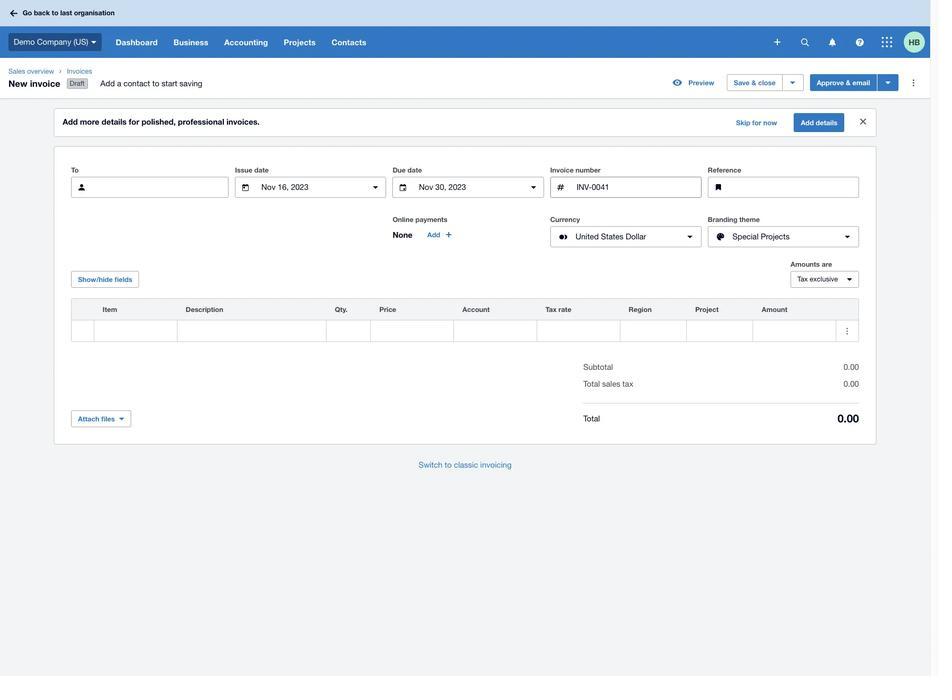 Task type: locate. For each thing, give the bounding box(es) containing it.
1 vertical spatial total
[[583, 414, 600, 423]]

email
[[853, 79, 870, 87]]

due date
[[393, 166, 422, 174]]

Quantity field
[[326, 321, 370, 341]]

& right save
[[752, 79, 756, 87]]

1 & from the left
[[752, 79, 756, 87]]

1 date from the left
[[254, 166, 269, 174]]

1 vertical spatial 0.00
[[844, 380, 859, 389]]

1 horizontal spatial projects
[[761, 232, 790, 241]]

contact element
[[71, 177, 229, 198]]

add for add a contact to start saving
[[100, 79, 115, 88]]

0 horizontal spatial tax
[[546, 306, 557, 314]]

sales overview
[[8, 67, 54, 75]]

0 horizontal spatial projects
[[284, 37, 316, 47]]

add button
[[421, 227, 459, 243]]

banner
[[0, 0, 930, 58]]

to left last
[[52, 9, 58, 17]]

2 date from the left
[[408, 166, 422, 174]]

save & close button
[[727, 74, 783, 91]]

1 horizontal spatial more date options image
[[523, 177, 544, 198]]

number
[[576, 166, 601, 174]]

more date options image
[[365, 177, 386, 198], [523, 177, 544, 198]]

svg image inside "demo company (us)" popup button
[[91, 41, 96, 44]]

business
[[174, 37, 208, 47]]

add right now
[[801, 119, 814, 127]]

hb button
[[904, 26, 930, 58]]

0 horizontal spatial date
[[254, 166, 269, 174]]

2 & from the left
[[846, 79, 851, 87]]

svg image right the (us)
[[91, 41, 96, 44]]

invoice number element
[[550, 177, 702, 198]]

switch
[[419, 461, 443, 470]]

svg image up the 'approve'
[[829, 38, 836, 46]]

united states dollar button
[[550, 227, 702, 248]]

for left now
[[752, 119, 761, 127]]

theme
[[739, 216, 760, 224]]

1 horizontal spatial for
[[752, 119, 761, 127]]

2 vertical spatial 0.00
[[838, 413, 859, 426]]

total down total sales tax on the bottom
[[583, 414, 600, 423]]

start
[[162, 79, 177, 88]]

& for email
[[846, 79, 851, 87]]

0 horizontal spatial &
[[752, 79, 756, 87]]

invoice number
[[550, 166, 601, 174]]

to inside button
[[445, 461, 452, 470]]

1 horizontal spatial &
[[846, 79, 851, 87]]

united states dollar
[[576, 232, 646, 241]]

0 horizontal spatial details
[[102, 117, 127, 126]]

files
[[101, 415, 115, 424]]

0 horizontal spatial more date options image
[[365, 177, 386, 198]]

projects right special
[[761, 232, 790, 241]]

tax inside popup button
[[798, 276, 808, 283]]

Issue date text field
[[260, 178, 361, 198]]

1 vertical spatial tax
[[546, 306, 557, 314]]

svg image inside go back to last organisation link
[[10, 10, 17, 17]]

date right issue
[[254, 166, 269, 174]]

dashboard
[[116, 37, 158, 47]]

special
[[733, 232, 759, 241]]

saving
[[180, 79, 202, 88]]

switch to classic invoicing
[[419, 461, 512, 470]]

tax inside invoice line item list element
[[546, 306, 557, 314]]

& left the email
[[846, 79, 851, 87]]

projects button
[[276, 26, 324, 58]]

to left start on the top left
[[152, 79, 159, 88]]

due
[[393, 166, 406, 174]]

invoices
[[67, 67, 92, 75]]

total down subtotal
[[583, 380, 600, 389]]

show/hide
[[78, 276, 113, 284]]

save
[[734, 79, 750, 87]]

for
[[129, 117, 139, 126], [752, 119, 761, 127]]

company
[[37, 37, 71, 46]]

invoice
[[550, 166, 574, 174]]

region
[[629, 306, 652, 314]]

details inside button
[[816, 119, 838, 127]]

amounts
[[791, 260, 820, 269]]

account
[[463, 306, 490, 314]]

1 horizontal spatial to
[[152, 79, 159, 88]]

Amount field
[[753, 321, 836, 341]]

add down payments
[[427, 231, 440, 239]]

date right due
[[408, 166, 422, 174]]

0 vertical spatial 0.00
[[844, 363, 859, 372]]

issue
[[235, 166, 252, 174]]

0 vertical spatial tax
[[798, 276, 808, 283]]

states
[[601, 232, 624, 241]]

1 vertical spatial projects
[[761, 232, 790, 241]]

0 vertical spatial total
[[583, 380, 600, 389]]

for left polished,
[[129, 117, 139, 126]]

last
[[60, 9, 72, 17]]

projects
[[284, 37, 316, 47], [761, 232, 790, 241]]

draft
[[70, 80, 85, 88]]

add left more in the left top of the page
[[63, 117, 78, 126]]

invoice
[[30, 78, 60, 89]]

branding
[[708, 216, 738, 224]]

2 horizontal spatial to
[[445, 461, 452, 470]]

tax down amounts in the right of the page
[[798, 276, 808, 283]]

date for due date
[[408, 166, 422, 174]]

to
[[52, 9, 58, 17], [152, 79, 159, 88], [445, 461, 452, 470]]

To text field
[[96, 178, 228, 198]]

svg image
[[801, 38, 809, 46], [774, 39, 781, 45]]

1 horizontal spatial details
[[816, 119, 838, 127]]

svg image left hb
[[882, 37, 892, 47]]

navigation
[[108, 26, 767, 58]]

tax for tax exclusive
[[798, 276, 808, 283]]

reference
[[708, 166, 741, 174]]

Due date text field
[[418, 178, 519, 198]]

qty.
[[335, 306, 348, 314]]

online
[[393, 216, 414, 224]]

attach
[[78, 415, 99, 424]]

& inside save & close button
[[752, 79, 756, 87]]

Description text field
[[177, 321, 326, 341]]

Price field
[[371, 321, 454, 341]]

to
[[71, 166, 79, 174]]

details
[[102, 117, 127, 126], [816, 119, 838, 127]]

professional
[[178, 117, 224, 126]]

1 more date options image from the left
[[365, 177, 386, 198]]

save & close
[[734, 79, 776, 87]]

0 vertical spatial projects
[[284, 37, 316, 47]]

add a contact to start saving
[[100, 79, 202, 88]]

special projects
[[733, 232, 790, 241]]

svg image left "go"
[[10, 10, 17, 17]]

2 total from the top
[[583, 414, 600, 423]]

a
[[117, 79, 121, 88]]

0 horizontal spatial for
[[129, 117, 139, 126]]

details left the close image
[[816, 119, 838, 127]]

2 more date options image from the left
[[523, 177, 544, 198]]

total for total sales tax
[[583, 380, 600, 389]]

0 horizontal spatial to
[[52, 9, 58, 17]]

svg image
[[10, 10, 17, 17], [882, 37, 892, 47], [829, 38, 836, 46], [856, 38, 864, 46], [91, 41, 96, 44]]

1 total from the top
[[583, 380, 600, 389]]

skip
[[736, 119, 750, 127]]

show/hide fields button
[[71, 271, 139, 288]]

2 vertical spatial to
[[445, 461, 452, 470]]

1 horizontal spatial date
[[408, 166, 422, 174]]

amounts are
[[791, 260, 832, 269]]

details right more in the left top of the page
[[102, 117, 127, 126]]

contacts button
[[324, 26, 374, 58]]

(us)
[[73, 37, 88, 46]]

projects left "contacts" popup button
[[284, 37, 316, 47]]

close image
[[853, 111, 874, 132]]

to right the switch
[[445, 461, 452, 470]]

classic
[[454, 461, 478, 470]]

tax for tax rate
[[546, 306, 557, 314]]

go back to last organisation link
[[6, 4, 121, 23]]

&
[[752, 79, 756, 87], [846, 79, 851, 87]]

none
[[393, 230, 413, 240]]

Invoice number text field
[[576, 178, 701, 198]]

add more details for polished, professional invoices.
[[63, 117, 260, 126]]

dashboard link
[[108, 26, 166, 58]]

1 horizontal spatial tax
[[798, 276, 808, 283]]

add left a at left top
[[100, 79, 115, 88]]

& inside approve & email button
[[846, 79, 851, 87]]

attach files
[[78, 415, 115, 424]]

now
[[763, 119, 777, 127]]

0.00
[[844, 363, 859, 372], [844, 380, 859, 389], [838, 413, 859, 426]]

tax left rate
[[546, 306, 557, 314]]

1 horizontal spatial svg image
[[801, 38, 809, 46]]

add
[[100, 79, 115, 88], [63, 117, 78, 126], [801, 119, 814, 127], [427, 231, 440, 239]]



Task type: describe. For each thing, give the bounding box(es) containing it.
add details button
[[794, 113, 844, 132]]

polished,
[[142, 117, 176, 126]]

sales
[[602, 380, 620, 389]]

projects inside popup button
[[761, 232, 790, 241]]

invoicing
[[480, 461, 512, 470]]

more
[[80, 117, 99, 126]]

payments
[[415, 216, 447, 224]]

more date options image for due date
[[523, 177, 544, 198]]

add for add
[[427, 231, 440, 239]]

project
[[695, 306, 719, 314]]

approve & email button
[[810, 74, 877, 91]]

add for add more details for polished, professional invoices.
[[63, 117, 78, 126]]

more line item options image
[[837, 321, 858, 342]]

skip for now button
[[730, 114, 784, 131]]

branding theme
[[708, 216, 760, 224]]

date for issue date
[[254, 166, 269, 174]]

demo company (us)
[[14, 37, 88, 46]]

navigation containing dashboard
[[108, 26, 767, 58]]

tax rate
[[546, 306, 572, 314]]

demo company (us) button
[[0, 26, 108, 58]]

0 horizontal spatial svg image
[[774, 39, 781, 45]]

preview
[[689, 79, 714, 87]]

close
[[758, 79, 776, 87]]

more invoice options image
[[903, 72, 924, 93]]

rate
[[559, 306, 572, 314]]

organisation
[[74, 9, 115, 17]]

add for add details
[[801, 119, 814, 127]]

united
[[576, 232, 599, 241]]

price
[[379, 306, 396, 314]]

Reference text field
[[733, 178, 859, 198]]

go
[[23, 9, 32, 17]]

switch to classic invoicing button
[[410, 455, 520, 476]]

back
[[34, 9, 50, 17]]

invoices.
[[227, 117, 260, 126]]

total sales tax
[[583, 380, 633, 389]]

fields
[[115, 276, 132, 284]]

demo
[[14, 37, 35, 46]]

new invoice
[[8, 78, 60, 89]]

contacts
[[332, 37, 366, 47]]

exclusive
[[810, 276, 838, 283]]

invoice line item list element
[[71, 299, 859, 342]]

are
[[822, 260, 832, 269]]

accounting button
[[216, 26, 276, 58]]

amount
[[762, 306, 788, 314]]

sales
[[8, 67, 25, 75]]

dollar
[[626, 232, 646, 241]]

overview
[[27, 67, 54, 75]]

total for total
[[583, 414, 600, 423]]

new
[[8, 78, 27, 89]]

add details
[[801, 119, 838, 127]]

projects inside dropdown button
[[284, 37, 316, 47]]

tax exclusive button
[[791, 271, 859, 288]]

add more details for polished, professional invoices. status
[[54, 109, 876, 136]]

online payments
[[393, 216, 447, 224]]

tax
[[623, 380, 633, 389]]

skip for now
[[736, 119, 777, 127]]

tax exclusive
[[798, 276, 838, 283]]

contact
[[123, 79, 150, 88]]

1 vertical spatial to
[[152, 79, 159, 88]]

show/hide fields
[[78, 276, 132, 284]]

accounting
[[224, 37, 268, 47]]

0.00 for subtotal
[[844, 363, 859, 372]]

0 vertical spatial to
[[52, 9, 58, 17]]

issue date
[[235, 166, 269, 174]]

more line item options element
[[837, 299, 859, 320]]

go back to last organisation
[[23, 9, 115, 17]]

0.00 for total sales tax
[[844, 380, 859, 389]]

more date options image for issue date
[[365, 177, 386, 198]]

hb
[[909, 37, 920, 47]]

subtotal
[[583, 363, 613, 372]]

description
[[186, 306, 223, 314]]

attach files button
[[71, 411, 131, 428]]

approve
[[817, 79, 844, 87]]

approve & email
[[817, 79, 870, 87]]

banner containing hb
[[0, 0, 930, 58]]

item
[[103, 306, 117, 314]]

sales overview link
[[4, 66, 58, 77]]

special projects button
[[708, 227, 859, 248]]

for inside button
[[752, 119, 761, 127]]

& for close
[[752, 79, 756, 87]]

currency
[[550, 216, 580, 224]]

svg image up the email
[[856, 38, 864, 46]]

business button
[[166, 26, 216, 58]]



Task type: vqa. For each thing, say whether or not it's contained in the screenshot.
INTRO BANNER BODY element
no



